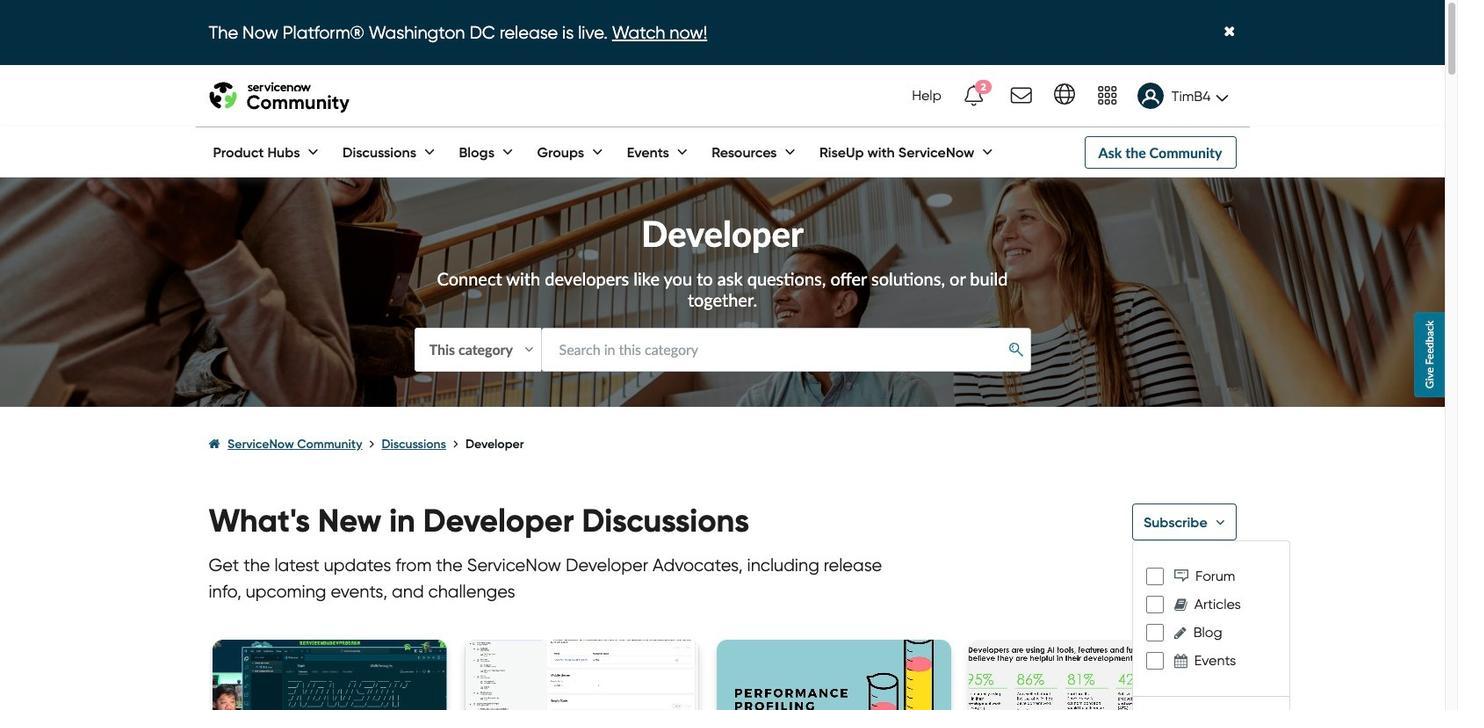 Task type: describe. For each thing, give the bounding box(es) containing it.
close image
[[1225, 25, 1236, 40]]

Search text field
[[541, 328, 1031, 371]]



Task type: locate. For each thing, give the bounding box(es) containing it.
menu
[[1133, 540, 1291, 710]]

language selector image
[[1054, 83, 1075, 104]]

timb4 image
[[1138, 83, 1164, 109]]

None checkbox
[[1147, 596, 1164, 613], [1147, 652, 1164, 669], [1147, 596, 1164, 613], [1147, 652, 1164, 669]]

menu bar
[[196, 128, 997, 177]]

list
[[209, 420, 1237, 468]]

None checkbox
[[1147, 567, 1164, 585], [1147, 624, 1164, 641], [1147, 567, 1164, 585], [1147, 624, 1164, 641]]



Task type: vqa. For each thing, say whether or not it's contained in the screenshot.
the right work
no



